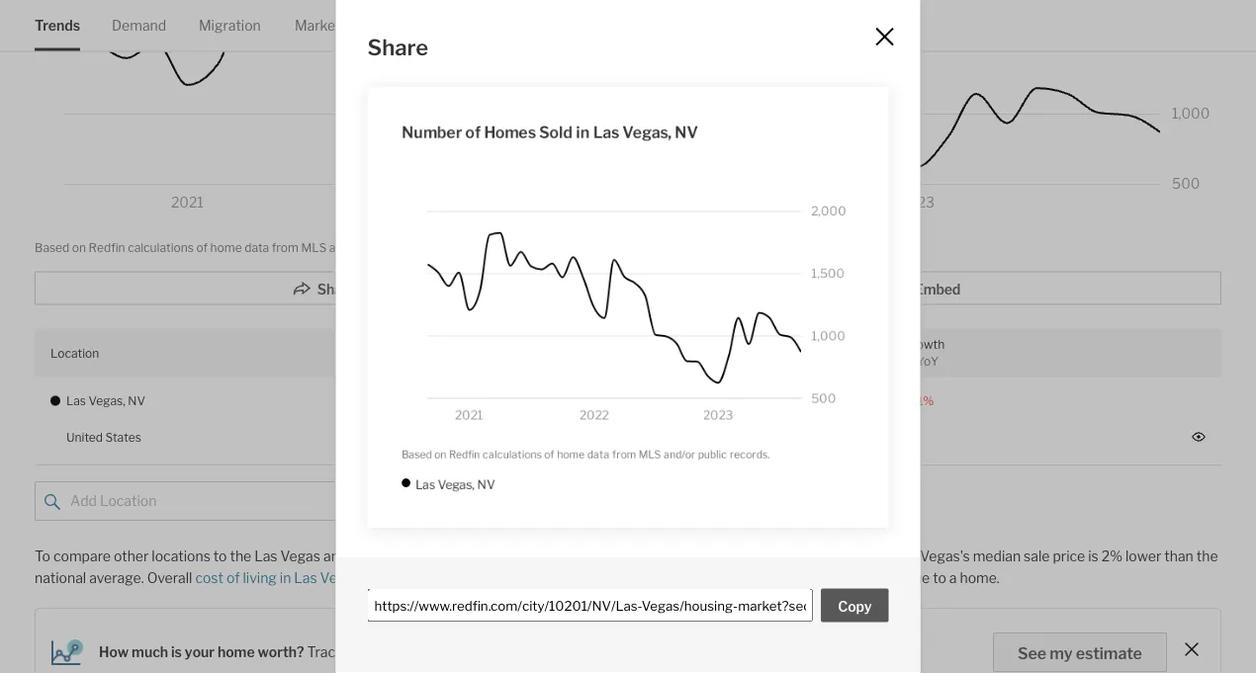 Task type: describe. For each thing, give the bounding box(es) containing it.
embed
[[915, 281, 961, 298]]

demand link
[[112, 0, 166, 51]]

in
[[280, 570, 291, 587]]

enter
[[484, 548, 519, 565]]

or
[[697, 548, 711, 565]]

compare button
[[367, 482, 485, 522]]

trends
[[35, 17, 80, 34]]

based on redfin calculations of home data from mls and/or public records.
[[35, 241, 449, 255]]

than
[[1165, 548, 1194, 565]]

Add Location search field
[[35, 482, 351, 522]]

trends link
[[35, 0, 80, 51]]

embed button
[[636, 272, 1222, 305]]

las for las vegas add value to a home.
[[800, 570, 823, 587]]

las right in
[[294, 570, 317, 587]]

market
[[432, 548, 478, 565]]

share dialog
[[336, 0, 921, 674]]

2 the from the left
[[798, 548, 819, 565]]

graph of the number of homes sold in las vegas, nv image
[[368, 87, 889, 529]]

housing
[[378, 548, 429, 565]]

872
[[616, 394, 638, 409]]

7.1%
[[909, 394, 935, 409]]

las for las vegas, nv
[[66, 394, 86, 409]]

to for the
[[214, 548, 227, 565]]

compare
[[392, 493, 461, 512]]

sale
[[1024, 548, 1050, 565]]

based
[[35, 241, 70, 255]]

copy
[[839, 599, 872, 616]]

calculations
[[128, 241, 194, 255]]

mls
[[301, 241, 327, 255]]

lower
[[1126, 548, 1162, 565]]

add
[[869, 570, 893, 587]]

median
[[974, 548, 1021, 565]]

migration
[[199, 17, 261, 34]]

on
[[72, 241, 86, 255]]

share element
[[368, 32, 857, 63]]

states
[[106, 430, 141, 445]]

1 your from the left
[[185, 645, 215, 661]]

see my estimate
[[1018, 644, 1143, 664]]

to for a
[[933, 570, 947, 587]]

vegas,
[[89, 394, 125, 409]]

data
[[616, 338, 642, 352]]

living
[[243, 570, 277, 587]]

2 vertical spatial to
[[564, 645, 578, 661]]

0 horizontal spatial compare
[[53, 548, 111, 565]]

public
[[368, 241, 401, 255]]

%
[[904, 354, 915, 369]]

records.
[[404, 241, 449, 255]]

vegas up in
[[281, 548, 321, 565]]

location
[[50, 346, 99, 361]]

is inside las vegas's median sale price is 2% lower than the national average.
[[1089, 548, 1099, 565]]

neighborhood,
[[561, 548, 655, 565]]

market
[[295, 17, 341, 34]]

copy button
[[822, 589, 889, 623]]

how much is your home worth? track your home's value and compare it to nearby sales.
[[99, 645, 664, 661]]

track
[[307, 645, 343, 661]]

1 vertical spatial compare
[[492, 645, 549, 661]]

sales.
[[628, 645, 664, 661]]

-
[[904, 394, 909, 409]]

zip
[[714, 548, 732, 565]]

nv
[[128, 394, 145, 409]]

2 your from the left
[[346, 645, 375, 661]]

united states
[[66, 430, 141, 445]]

estimate
[[1077, 644, 1143, 664]]

las up living
[[255, 548, 278, 565]]

cost
[[195, 570, 224, 587]]

las vegas link
[[688, 570, 866, 587]]

to
[[35, 548, 50, 565]]

1 vertical spatial and
[[465, 645, 489, 661]]

home.
[[961, 570, 1000, 587]]

las vegas's median sale price is 2% lower than the national average.
[[35, 548, 1219, 587]]

share button
[[35, 272, 621, 305]]

bar.
[[869, 548, 892, 565]]

las for las vegas's median sale price is 2% lower than the national average.
[[895, 548, 918, 565]]

search
[[822, 548, 866, 565]]

locations
[[152, 548, 211, 565]]

u.s. housing market link
[[351, 548, 478, 565]]



Task type: vqa. For each thing, say whether or not it's contained in the screenshot.
bottommost "home"
yes



Task type: locate. For each thing, give the bounding box(es) containing it.
1 vertical spatial of
[[227, 570, 240, 587]]

and/or
[[329, 241, 366, 255]]

is
[[1089, 548, 1099, 565], [171, 645, 182, 661]]

3 the from the left
[[1197, 548, 1219, 565]]

1 the from the left
[[230, 548, 252, 565]]

1 horizontal spatial share
[[368, 34, 429, 61]]

to right the it
[[564, 645, 578, 661]]

1 horizontal spatial value
[[896, 570, 931, 587]]

state,
[[658, 548, 694, 565]]

track home value image
[[51, 640, 83, 666]]

code
[[735, 548, 767, 565]]

0 horizontal spatial a
[[522, 548, 530, 565]]

1 horizontal spatial and
[[465, 645, 489, 661]]

0 vertical spatial of
[[196, 241, 208, 255]]

is left 2%
[[1089, 548, 1099, 565]]

other
[[114, 548, 149, 565]]

the right than
[[1197, 548, 1219, 565]]

growth
[[904, 338, 945, 352]]

share
[[368, 34, 429, 61], [317, 281, 356, 298]]

1 horizontal spatial your
[[346, 645, 375, 661]]

value right add
[[896, 570, 931, 587]]

to up cost at the left bottom of the page
[[214, 548, 227, 565]]

1 vertical spatial a
[[950, 570, 958, 587]]

into
[[770, 548, 795, 565]]

vegas's
[[921, 548, 971, 565]]

1 horizontal spatial a
[[950, 570, 958, 587]]

none field inside share "dialog"
[[368, 589, 814, 623]]

1 horizontal spatial of
[[227, 570, 240, 587]]

1 vertical spatial to
[[933, 570, 947, 587]]

1 vertical spatial value
[[428, 645, 462, 661]]

insights
[[344, 17, 395, 34]]

to down vegas's
[[933, 570, 947, 587]]

yoy
[[918, 354, 939, 369]]

u.s.
[[351, 548, 375, 565]]

the up 'overall cost of living in las vegas'
[[230, 548, 252, 565]]

las up las vegas add value to a home.
[[895, 548, 918, 565]]

1 horizontal spatial the
[[798, 548, 819, 565]]

of right calculations
[[196, 241, 208, 255]]

market insights link
[[295, 0, 395, 51]]

las inside las vegas's median sale price is 2% lower than the national average.
[[895, 548, 918, 565]]

las vegas, nv
[[66, 394, 145, 409]]

the right into
[[798, 548, 819, 565]]

None field
[[368, 589, 814, 623]]

0 vertical spatial share
[[368, 34, 429, 61]]

united
[[66, 430, 103, 445]]

to compare other locations to the las vegas and u.s. housing market , enter a city, neighborhood, state, or zip code into the search bar.
[[35, 548, 892, 565]]

share down and/or
[[317, 281, 356, 298]]

demand
[[112, 17, 166, 34]]

0 vertical spatial to
[[214, 548, 227, 565]]

market insights
[[295, 17, 395, 34]]

2 horizontal spatial the
[[1197, 548, 1219, 565]]

growth % yoy
[[904, 338, 945, 369]]

1 vertical spatial home
[[218, 645, 255, 661]]

compare
[[53, 548, 111, 565], [492, 645, 549, 661]]

see
[[1018, 644, 1047, 664]]

national
[[35, 570, 86, 587]]

it
[[552, 645, 561, 661]]

0 horizontal spatial is
[[171, 645, 182, 661]]

of right cost at the left bottom of the page
[[227, 570, 240, 587]]

1 vertical spatial is
[[171, 645, 182, 661]]

las left vegas,
[[66, 394, 86, 409]]

the
[[230, 548, 252, 565], [798, 548, 819, 565], [1197, 548, 1219, 565]]

0 horizontal spatial share
[[317, 281, 356, 298]]

0 vertical spatial home
[[210, 241, 242, 255]]

0 horizontal spatial the
[[230, 548, 252, 565]]

0 vertical spatial is
[[1089, 548, 1099, 565]]

the inside las vegas's median sale price is 2% lower than the national average.
[[1197, 548, 1219, 565]]

my
[[1050, 644, 1073, 664]]

home left "worth?"
[[218, 645, 255, 661]]

las vegas add value to a home.
[[800, 570, 1000, 587]]

a left city,
[[522, 548, 530, 565]]

0 vertical spatial and
[[324, 548, 348, 565]]

your right much
[[185, 645, 215, 661]]

las
[[66, 394, 86, 409], [255, 548, 278, 565], [895, 548, 918, 565], [294, 570, 317, 587], [800, 570, 823, 587]]

0 horizontal spatial of
[[196, 241, 208, 255]]

2 horizontal spatial to
[[933, 570, 947, 587]]

and left u.s.
[[324, 548, 348, 565]]

2%
[[1102, 548, 1123, 565]]

-7.1%
[[904, 394, 935, 409]]

share inside "dialog"
[[368, 34, 429, 61]]

compare left the it
[[492, 645, 549, 661]]

0 vertical spatial value
[[896, 570, 931, 587]]

a down vegas's
[[950, 570, 958, 587]]

vegas down u.s.
[[320, 570, 360, 587]]

how
[[99, 645, 129, 661]]

overall cost of living in las vegas
[[144, 570, 360, 587]]

0 horizontal spatial to
[[214, 548, 227, 565]]

is right much
[[171, 645, 182, 661]]

to
[[214, 548, 227, 565], [933, 570, 947, 587], [564, 645, 578, 661]]

1 horizontal spatial compare
[[492, 645, 549, 661]]

nearby
[[581, 645, 625, 661]]

wrapper image
[[45, 495, 60, 511]]

share down the insights
[[368, 34, 429, 61]]

home's
[[378, 645, 425, 661]]

1 horizontal spatial to
[[564, 645, 578, 661]]

1 vertical spatial share
[[317, 281, 356, 298]]

compare up national
[[53, 548, 111, 565]]

1 horizontal spatial is
[[1089, 548, 1099, 565]]

0 vertical spatial a
[[522, 548, 530, 565]]

las down search
[[800, 570, 823, 587]]

share inside 'button'
[[317, 281, 356, 298]]

vegas
[[281, 548, 321, 565], [320, 570, 360, 587], [826, 570, 866, 587]]

worth?
[[258, 645, 304, 661]]

0 horizontal spatial your
[[185, 645, 215, 661]]

city,
[[533, 548, 558, 565]]

and
[[324, 548, 348, 565], [465, 645, 489, 661]]

home
[[210, 241, 242, 255], [218, 645, 255, 661]]

redfin
[[89, 241, 125, 255]]

0 vertical spatial compare
[[53, 548, 111, 565]]

average.
[[89, 570, 144, 587]]

vegas down search
[[826, 570, 866, 587]]

and right home's
[[465, 645, 489, 661]]

value right home's
[[428, 645, 462, 661]]

much
[[132, 645, 168, 661]]

of
[[196, 241, 208, 255], [227, 570, 240, 587]]

data
[[245, 241, 269, 255]]

home left data at the left top of the page
[[210, 241, 242, 255]]

value
[[896, 570, 931, 587], [428, 645, 462, 661]]

from
[[272, 241, 299, 255]]

see my estimate button
[[994, 633, 1168, 673]]

price
[[1053, 548, 1086, 565]]

,
[[478, 548, 481, 565]]

migration link
[[199, 0, 261, 51]]

0 horizontal spatial and
[[324, 548, 348, 565]]

your
[[185, 645, 215, 661], [346, 645, 375, 661]]

overall
[[147, 570, 192, 587]]

0 horizontal spatial value
[[428, 645, 462, 661]]

your right track
[[346, 645, 375, 661]]



